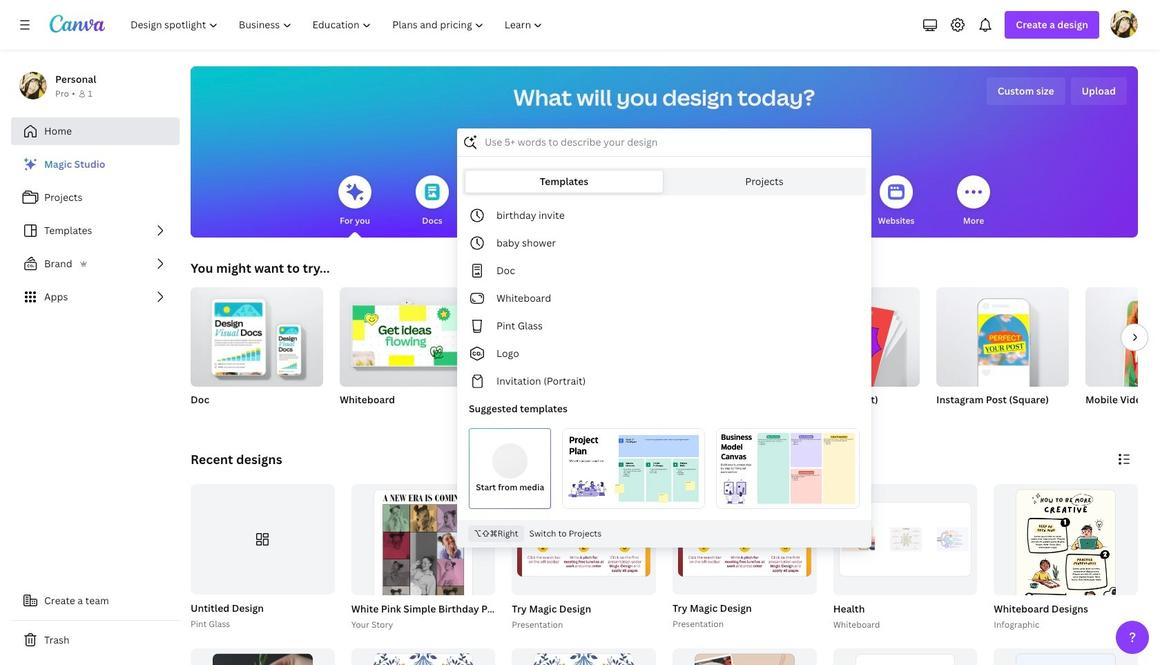 Task type: describe. For each thing, give the bounding box(es) containing it.
top level navigation element
[[122, 11, 555, 39]]

edit a copy of the project plan planning whiteboard in blue purple modern professional style template image
[[563, 428, 706, 509]]



Task type: vqa. For each thing, say whether or not it's contained in the screenshot.
the Edit a copy of the Project Plan Planning Whiteboard in Blue Purple Modern Professional Style template Image
yes



Task type: locate. For each thing, give the bounding box(es) containing it.
list
[[11, 151, 180, 311]]

Search search field
[[485, 129, 844, 155]]

None search field
[[457, 128, 872, 548]]

edit a copy of the business model canvas planning whiteboard in purple green modern professional style template image
[[717, 428, 860, 509]]

stephanie aranda image
[[1111, 10, 1138, 38]]

uploaded media image
[[493, 444, 528, 479]]

group
[[191, 282, 323, 424], [191, 282, 323, 387], [340, 282, 472, 424], [340, 282, 472, 387], [937, 282, 1069, 424], [937, 282, 1069, 387], [489, 287, 622, 424], [638, 287, 771, 387], [638, 287, 771, 387], [787, 287, 920, 424], [787, 287, 920, 391], [1086, 287, 1160, 424], [1086, 287, 1160, 387], [188, 484, 335, 632], [191, 484, 335, 595], [349, 484, 632, 665], [351, 484, 495, 665], [509, 484, 656, 632], [670, 484, 817, 632], [831, 484, 978, 632], [833, 484, 978, 595], [991, 484, 1138, 665], [994, 484, 1138, 665], [191, 648, 335, 665], [351, 648, 495, 665], [512, 648, 656, 665], [673, 648, 817, 665], [833, 648, 978, 665], [994, 648, 1138, 665]]

list box
[[458, 202, 871, 515]]



